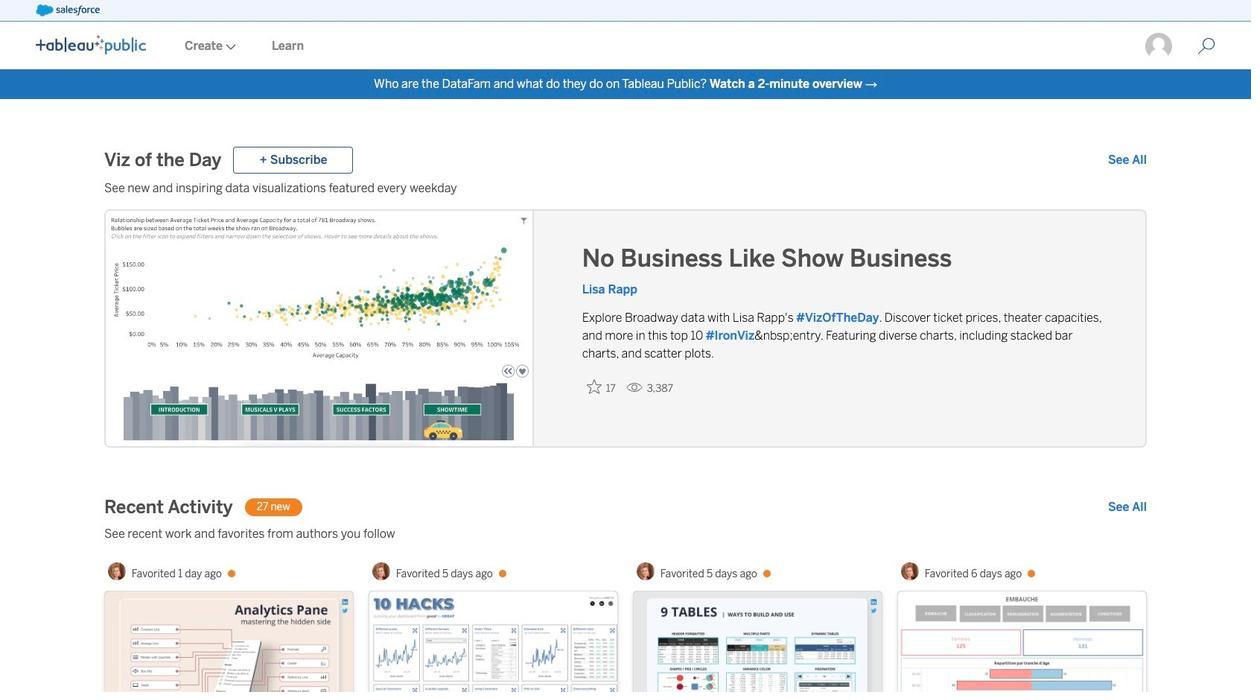 Task type: vqa. For each thing, say whether or not it's contained in the screenshot.
2nd 'ADD FAVORITE' icon from left
no



Task type: describe. For each thing, give the bounding box(es) containing it.
workbook thumbnail image for 1st angela drucioc image from the right
[[370, 592, 618, 692]]

workbook thumbnail image for 2nd angela drucioc icon
[[898, 592, 1147, 692]]

see all recent activity element
[[1109, 498, 1147, 516]]

see all viz of the day element
[[1109, 151, 1147, 169]]

logo image
[[36, 35, 146, 54]]

2 angela drucioc image from the left
[[372, 562, 390, 580]]

see recent work and favorites from authors you follow element
[[104, 525, 1147, 543]]

see new and inspiring data visualizations featured every weekday element
[[104, 180, 1147, 197]]



Task type: locate. For each thing, give the bounding box(es) containing it.
tableau public viz of the day image
[[106, 211, 535, 449]]

0 horizontal spatial angela drucioc image
[[637, 562, 655, 580]]

recent activity heading
[[104, 495, 233, 519]]

1 angela drucioc image from the left
[[637, 562, 655, 580]]

2 workbook thumbnail image from the left
[[370, 592, 618, 692]]

workbook thumbnail image for 2nd angela drucioc icon from right
[[634, 592, 882, 692]]

angela drucioc image
[[637, 562, 655, 580], [901, 562, 919, 580]]

1 angela drucioc image from the left
[[108, 562, 126, 580]]

angela drucioc image
[[108, 562, 126, 580], [372, 562, 390, 580]]

2 angela drucioc image from the left
[[901, 562, 919, 580]]

1 workbook thumbnail image from the left
[[105, 592, 353, 692]]

1 horizontal spatial angela drucioc image
[[372, 562, 390, 580]]

tara.schultz image
[[1144, 31, 1174, 61]]

3 workbook thumbnail image from the left
[[634, 592, 882, 692]]

viz of the day heading
[[104, 148, 222, 172]]

workbook thumbnail image for second angela drucioc image from right
[[105, 592, 353, 692]]

create image
[[223, 44, 236, 50]]

1 horizontal spatial angela drucioc image
[[901, 562, 919, 580]]

4 workbook thumbnail image from the left
[[898, 592, 1147, 692]]

0 horizontal spatial angela drucioc image
[[108, 562, 126, 580]]

workbook thumbnail image
[[105, 592, 353, 692], [370, 592, 618, 692], [634, 592, 882, 692], [898, 592, 1147, 692]]

add favorite image
[[587, 379, 602, 394]]

salesforce logo image
[[36, 4, 100, 16]]

go to search image
[[1180, 37, 1234, 55]]

Add Favorite button
[[582, 375, 620, 399]]



